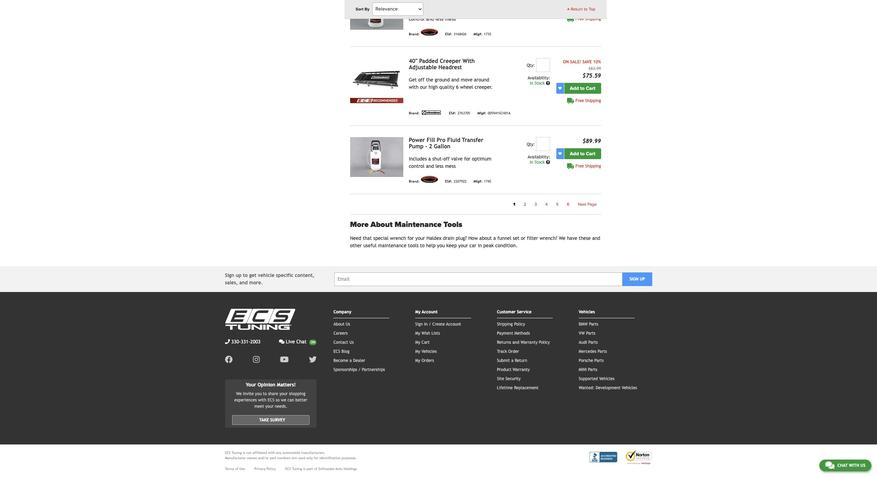 Task type: locate. For each thing, give the bounding box(es) containing it.
1 valve from the top
[[451, 9, 463, 14]]

in stock for on sale!                         save 10%
[[530, 81, 546, 86]]

2 vertical spatial mfg#:
[[474, 180, 483, 184]]

add for 3rd add to cart button from the top of the page
[[570, 151, 579, 157]]

off up our
[[419, 77, 425, 83]]

my for my vehicles
[[416, 350, 421, 355]]

get
[[409, 77, 417, 83]]

optimum up mfg#: 1735
[[472, 9, 492, 14]]

parts for bmw parts
[[589, 322, 599, 327]]

1 horizontal spatial you
[[437, 243, 445, 249]]

cart right caret up icon
[[586, 3, 596, 9]]

1 horizontal spatial chat
[[838, 464, 848, 469]]

qty:
[[527, 63, 535, 68], [527, 142, 535, 147]]

cart for third add to cart button from the bottom of the page
[[586, 3, 596, 9]]

1 vertical spatial qty:
[[527, 142, 535, 147]]

free shipping
[[576, 16, 601, 21], [576, 98, 601, 103], [576, 164, 601, 169]]

privacy policy
[[255, 468, 276, 472]]

ecs tuning recommends this product. image
[[350, 98, 404, 103]]

2 add to cart from the top
[[570, 85, 596, 91]]

about up the careers link
[[334, 322, 345, 327]]

survey
[[270, 418, 285, 423]]

for inside ecs tuning is not affiliated with any automobile manufacturers. manufacturer names and/or part numbers are used only for identification purposes.
[[314, 457, 319, 461]]

stock left question circle image
[[535, 160, 545, 165]]

free
[[576, 16, 584, 21], [576, 98, 584, 103], [576, 164, 584, 169]]

2 vertical spatial add to cart button
[[565, 148, 601, 159]]

mfg#: for power fill pro fluid transfer pump - 2 gallon
[[474, 180, 483, 184]]

0 vertical spatial stock
[[535, 81, 545, 86]]

and inside need that special wrench for your haldex drain plug? how about a funnel set or filter wrench? we have these and other useful maintenance tools to help you keep your car in peak condition.
[[593, 236, 601, 241]]

2 qty: from the top
[[527, 142, 535, 147]]

mess for 2207922
[[445, 164, 456, 169]]

0 vertical spatial qty:
[[527, 63, 535, 68]]

product
[[497, 368, 512, 373]]

0 vertical spatial you
[[437, 243, 445, 249]]

1 availability: from the top
[[528, 76, 551, 80]]

1 vertical spatial add to cart button
[[565, 83, 601, 94]]

1 vertical spatial es#:
[[449, 112, 456, 115]]

0 vertical spatial chat
[[297, 340, 307, 345]]

optimum down transfer
[[472, 156, 492, 162]]

0 vertical spatial optimum
[[472, 9, 492, 14]]

ecs inside ecs tuning is not affiliated with any automobile manufacturers. manufacturer names and/or part numbers are used only for identification purposes.
[[225, 452, 231, 455]]

1 mess from the top
[[445, 16, 456, 22]]

ecs down numbers
[[286, 468, 291, 472]]

1 vertical spatial you
[[255, 392, 262, 397]]

$75.59
[[583, 72, 601, 79]]

sign inside sign up to get vehicle specific content, sales, and more.
[[225, 273, 234, 279]]

help
[[426, 243, 436, 249]]

4 my from the top
[[416, 350, 421, 355]]

1 motive - corporate logo image from the top
[[421, 29, 438, 36]]

0 vertical spatial add to cart button
[[565, 1, 601, 12]]

audi
[[579, 341, 587, 345]]

shopping
[[289, 392, 306, 397]]

with inside ecs tuning is not affiliated with any automobile manufacturers. manufacturer names and/or part numbers are used only for identification purposes.
[[268, 452, 275, 455]]

you right help
[[437, 243, 445, 249]]

0 vertical spatial 2
[[429, 143, 433, 150]]

for down transfer
[[464, 156, 471, 162]]

motive - corporate logo image left es#: 2207922
[[421, 176, 438, 183]]

2 in stock from the top
[[530, 160, 546, 165]]

tuning down are
[[292, 468, 302, 472]]

availability:
[[528, 76, 551, 80], [528, 155, 551, 160]]

your right meet
[[266, 405, 274, 410]]

and inside sign up to get vehicle specific content, sales, and more.
[[239, 280, 248, 286]]

vw parts link
[[579, 331, 596, 336]]

we
[[281, 398, 287, 403]]

affiliated
[[253, 452, 267, 455]]

lifetime
[[497, 386, 513, 391]]

plug?
[[456, 236, 467, 241]]

0 horizontal spatial sign
[[225, 273, 234, 279]]

1 includes from the top
[[409, 9, 427, 14]]

1 add to wish list image from the top
[[559, 87, 562, 90]]

mfg#: 1745
[[474, 180, 492, 184]]

replacement
[[514, 386, 539, 391]]

1 vertical spatial shut-
[[433, 156, 444, 162]]

2 brand: from the top
[[409, 112, 420, 115]]

stock left question circle icon on the right top of page
[[535, 81, 545, 86]]

more about maintenance tools
[[350, 220, 463, 229]]

submit a return link
[[497, 359, 528, 364]]

warranty up security
[[513, 368, 530, 373]]

my down my cart link
[[416, 350, 421, 355]]

0 vertical spatial us
[[346, 322, 350, 327]]

1 control from the top
[[409, 16, 425, 22]]

chat
[[297, 340, 307, 345], [838, 464, 848, 469]]

0 vertical spatial includes a shut-off valve for optimum control and less mess
[[409, 9, 492, 22]]

includes a shut-off valve for optimum control and less mess up es#: 3168426
[[409, 9, 492, 22]]

1 add to cart button from the top
[[565, 1, 601, 12]]

0 horizontal spatial we
[[236, 392, 242, 397]]

$83.99
[[589, 66, 601, 71]]

comments image inside live chat link
[[279, 340, 285, 345]]

0 vertical spatial tuning
[[232, 452, 242, 455]]

0 horizontal spatial account
[[422, 310, 438, 315]]

off inside the get off the ground and move around with our high quality 6 wheel creeper.
[[419, 77, 425, 83]]

fill
[[427, 137, 435, 144]]

1 horizontal spatial we
[[559, 236, 566, 241]]

maintenance
[[395, 220, 442, 229]]

1 vertical spatial is
[[303, 468, 306, 472]]

6 left wheel
[[456, 84, 459, 90]]

privacy policy link
[[255, 467, 276, 472]]

valve for 3168426
[[451, 9, 463, 14]]

ecs left blog at the bottom left of the page
[[334, 350, 340, 355]]

lifetime replacement
[[497, 386, 539, 391]]

2 vertical spatial add
[[570, 151, 579, 157]]

policy for shipping policy
[[514, 322, 525, 327]]

1 vertical spatial stock
[[535, 160, 545, 165]]

0 vertical spatial availability:
[[528, 76, 551, 80]]

about up special at the left
[[371, 220, 393, 229]]

2 add to cart button from the top
[[565, 83, 601, 94]]

availability: up question circle icon on the right top of page
[[528, 76, 551, 80]]

are
[[292, 457, 297, 461]]

motive - corporate logo image
[[421, 29, 438, 36], [421, 176, 438, 183]]

3 add to cart from the top
[[570, 151, 596, 157]]

take survey
[[259, 418, 285, 423]]

parts right bmw
[[589, 322, 599, 327]]

parts down mercedes parts
[[595, 359, 604, 364]]

6 inside 'link'
[[567, 202, 570, 207]]

sign inside button
[[630, 277, 639, 282]]

transfer
[[462, 137, 484, 144]]

return right caret up icon
[[571, 7, 583, 12]]

1 vertical spatial availability:
[[528, 155, 551, 160]]

is down used
[[303, 468, 306, 472]]

mess up es#: 2207922
[[445, 164, 456, 169]]

0 vertical spatial mess
[[445, 16, 456, 22]]

off
[[444, 9, 450, 14], [419, 77, 425, 83], [444, 156, 450, 162]]

2 optimum from the top
[[472, 156, 492, 162]]

0 vertical spatial motive - corporate logo image
[[421, 29, 438, 36]]

my left orders at the bottom
[[416, 359, 421, 364]]

sponsorships
[[334, 368, 357, 373]]

0 vertical spatial policy
[[514, 322, 525, 327]]

tuning for not
[[232, 452, 242, 455]]

availability: up question circle image
[[528, 155, 551, 160]]

0 horizontal spatial is
[[243, 452, 245, 455]]

includes a shut-off valve for optimum control and less mess for 3168426
[[409, 9, 492, 22]]

1 vertical spatial we
[[236, 392, 242, 397]]

brand: for 40"
[[409, 112, 420, 115]]

2 valve from the top
[[451, 156, 463, 162]]

cart down the $75.59
[[586, 85, 596, 91]]

parts up porsche parts link
[[598, 350, 607, 355]]

1 horizontal spatial account
[[446, 322, 461, 327]]

part down only
[[307, 468, 313, 472]]

in
[[478, 243, 482, 249]]

1 vertical spatial includes a shut-off valve for optimum control and less mess
[[409, 156, 492, 169]]

mess up es#: 3168426
[[445, 16, 456, 22]]

part down the any
[[270, 457, 277, 461]]

my for my account
[[416, 310, 421, 315]]

warranty down 'methods'
[[521, 341, 538, 345]]

padded
[[419, 58, 438, 64]]

valve up es#: 3168426
[[451, 9, 463, 14]]

2 right 1 link
[[524, 202, 527, 207]]

3 my from the top
[[416, 341, 421, 345]]

0 vertical spatial valve
[[451, 9, 463, 14]]

comments image for live
[[279, 340, 285, 345]]

6 link
[[563, 200, 574, 209]]

my for my orders
[[416, 359, 421, 364]]

1 vertical spatial add to wish list image
[[559, 152, 562, 156]]

1 vertical spatial mfg#:
[[478, 112, 487, 115]]

2 right -
[[429, 143, 433, 150]]

sign for sign up
[[630, 277, 639, 282]]

free down return to top link at the right top of page
[[576, 16, 584, 21]]

parts down porsche parts link
[[588, 368, 598, 373]]

comments image left chat with us
[[826, 462, 835, 470]]

mfg#: left 1745
[[474, 180, 483, 184]]

3 add from the top
[[570, 151, 579, 157]]

returns
[[497, 341, 512, 345]]

2 vertical spatial free
[[576, 164, 584, 169]]

0 horizontal spatial you
[[255, 392, 262, 397]]

valve down the power fill pro fluid transfer pump - 2 gallon link
[[451, 156, 463, 162]]

1 horizontal spatial is
[[303, 468, 306, 472]]

6 right 5 link
[[567, 202, 570, 207]]

up inside sign up to get vehicle specific content, sales, and more.
[[236, 273, 242, 279]]

for
[[464, 9, 471, 14], [464, 156, 471, 162], [408, 236, 414, 241], [314, 457, 319, 461]]

headrest
[[439, 64, 462, 71]]

product warranty
[[497, 368, 530, 373]]

shipping down "$89.99"
[[586, 164, 601, 169]]

1 vertical spatial in stock
[[530, 160, 546, 165]]

2 availability: from the top
[[528, 155, 551, 160]]

3 brand: from the top
[[409, 180, 420, 184]]

1 horizontal spatial sign
[[416, 322, 423, 327]]

2 stock from the top
[[535, 160, 545, 165]]

0 vertical spatial brand:
[[409, 32, 420, 36]]

enthusiast
[[319, 468, 335, 472]]

1 add from the top
[[570, 3, 579, 9]]

quality
[[440, 84, 455, 90]]

1 my from the top
[[416, 310, 421, 315]]

security
[[506, 377, 521, 382]]

add to cart for 3rd add to cart button from the top of the page
[[570, 151, 596, 157]]

1 link
[[509, 200, 520, 209]]

auto
[[336, 468, 343, 472]]

0 horizontal spatial 2
[[429, 143, 433, 150]]

that
[[363, 236, 372, 241]]

free shipping down "$89.99"
[[576, 164, 601, 169]]

ecs for ecs blog
[[334, 350, 340, 355]]

tuning up manufacturer
[[232, 452, 242, 455]]

ecs left so
[[268, 398, 275, 403]]

in up wish
[[424, 322, 428, 327]]

0 horizontal spatial tuning
[[232, 452, 242, 455]]

0 vertical spatial less
[[436, 16, 444, 22]]

up for sign up
[[640, 277, 646, 282]]

1 vertical spatial less
[[436, 164, 444, 169]]

0 horizontal spatial comments image
[[279, 340, 285, 345]]

1 vertical spatial policy
[[539, 341, 550, 345]]

free down "$89.99"
[[576, 164, 584, 169]]

1 horizontal spatial 2
[[524, 202, 527, 207]]

0 vertical spatial add to cart
[[570, 3, 596, 9]]

1 vertical spatial motive - corporate logo image
[[421, 176, 438, 183]]

so
[[276, 398, 280, 403]]

vehicles right the development
[[622, 386, 638, 391]]

0 vertical spatial add to wish list image
[[559, 87, 562, 90]]

2 mess from the top
[[445, 164, 456, 169]]

we left have on the right
[[559, 236, 566, 241]]

1735
[[484, 32, 492, 36]]

1 vertical spatial free
[[576, 98, 584, 103]]

return
[[571, 7, 583, 12], [515, 359, 528, 364]]

1 horizontal spatial comments image
[[826, 462, 835, 470]]

1 optimum from the top
[[472, 9, 492, 14]]

331-
[[241, 340, 250, 345]]

1 horizontal spatial 6
[[567, 202, 570, 207]]

of left the use
[[235, 468, 239, 472]]

by
[[365, 7, 370, 12]]

sales,
[[225, 280, 238, 286]]

tuning for part
[[292, 468, 302, 472]]

in stock for $89.99
[[530, 160, 546, 165]]

instagram logo image
[[253, 356, 260, 364]]

comments image left live on the bottom
[[279, 340, 285, 345]]

2 vertical spatial add to cart
[[570, 151, 596, 157]]

1 horizontal spatial of
[[314, 468, 318, 472]]

5 my from the top
[[416, 359, 421, 364]]

2 less from the top
[[436, 164, 444, 169]]

1 horizontal spatial return
[[571, 7, 583, 12]]

1 vertical spatial 6
[[567, 202, 570, 207]]

es#: 2207922
[[445, 180, 467, 184]]

1 vertical spatial includes
[[409, 156, 427, 162]]

es#: left 3168426
[[445, 32, 453, 36]]

is left not
[[243, 452, 245, 455]]

supported vehicles link
[[579, 377, 615, 382]]

return down order
[[515, 359, 528, 364]]

needs.
[[275, 405, 288, 410]]

2 vertical spatial brand:
[[409, 180, 420, 184]]

add to cart down the $75.59
[[570, 85, 596, 91]]

1 vertical spatial valve
[[451, 156, 463, 162]]

to inside return to top link
[[584, 7, 588, 12]]

None number field
[[537, 0, 551, 4], [537, 58, 551, 72], [537, 137, 551, 151], [537, 0, 551, 4], [537, 58, 551, 72], [537, 137, 551, 151]]

in left question circle image
[[530, 160, 534, 165]]

and/or
[[258, 457, 269, 461]]

my left wish
[[416, 331, 421, 336]]

to inside sign up to get vehicle specific content, sales, and more.
[[243, 273, 248, 279]]

1 horizontal spatial /
[[429, 322, 431, 327]]

1 add to cart from the top
[[570, 3, 596, 9]]

1 vertical spatial about
[[334, 322, 345, 327]]

we up experiences on the left of page
[[236, 392, 242, 397]]

1 brand: from the top
[[409, 32, 420, 36]]

free shipping down the $75.59
[[576, 98, 601, 103]]

tuning inside ecs tuning is not affiliated with any automobile manufacturers. manufacturer names and/or part numbers are used only for identification purposes.
[[232, 452, 242, 455]]

mfg#: left 005941sch01a
[[478, 112, 487, 115]]

of left enthusiast on the bottom left of page
[[314, 468, 318, 472]]

ecs for ecs tuning is part of enthusiast auto holdings
[[286, 468, 291, 472]]

off for es#: 2207922
[[444, 156, 450, 162]]

fluid
[[448, 137, 461, 144]]

off for es#: 3168426
[[444, 9, 450, 14]]

includes a shut-off valve for optimum control and less mess down gallon at top
[[409, 156, 492, 169]]

free down the $75.59
[[576, 98, 584, 103]]

take
[[259, 418, 269, 423]]

es#: for creeper
[[449, 112, 456, 115]]

/ left create
[[429, 322, 431, 327]]

we inside need that special wrench for your haldex drain plug? how about a funnel set or filter wrench? we have these and other useful maintenance tools to help you keep your car in peak condition.
[[559, 236, 566, 241]]

0 vertical spatial return
[[571, 7, 583, 12]]

1 vertical spatial tuning
[[292, 468, 302, 472]]

3 free from the top
[[576, 164, 584, 169]]

my wish lists
[[416, 331, 440, 336]]

2 free shipping from the top
[[576, 98, 601, 103]]

cart down "$89.99"
[[586, 151, 596, 157]]

power fill pro fluid transfer pump - 2 gallon link
[[409, 137, 484, 150]]

up inside button
[[640, 277, 646, 282]]

/ down dealer
[[359, 368, 361, 373]]

parts right vw
[[586, 331, 596, 336]]

parts for audi parts
[[589, 341, 598, 345]]

1 vertical spatial add to cart
[[570, 85, 596, 91]]

0 vertical spatial es#:
[[445, 32, 453, 36]]

orders
[[422, 359, 434, 364]]

includes for es#: 2207922
[[409, 156, 427, 162]]

1 qty: from the top
[[527, 63, 535, 68]]

my for my wish lists
[[416, 331, 421, 336]]

2 vertical spatial policy
[[267, 468, 276, 472]]

2 vertical spatial off
[[444, 156, 450, 162]]

for up 3168426
[[464, 9, 471, 14]]

set
[[513, 236, 520, 241]]

2 add to wish list image from the top
[[559, 152, 562, 156]]

0 horizontal spatial part
[[270, 457, 277, 461]]

supported
[[579, 377, 598, 382]]

1 stock from the top
[[535, 81, 545, 86]]

2 shut- from the top
[[433, 156, 444, 162]]

1 in stock from the top
[[530, 81, 546, 86]]

0 vertical spatial we
[[559, 236, 566, 241]]

2 control from the top
[[409, 164, 425, 169]]

2 motive - corporate logo image from the top
[[421, 176, 438, 183]]

site security link
[[497, 377, 521, 382]]

is inside ecs tuning is not affiliated with any automobile manufacturers. manufacturer names and/or part numbers are used only for identification purposes.
[[243, 452, 245, 455]]

shipping
[[586, 16, 601, 21], [586, 98, 601, 103], [586, 164, 601, 169], [497, 322, 513, 327]]

2 my from the top
[[416, 331, 421, 336]]

product warranty link
[[497, 368, 530, 373]]

for down manufacturers.
[[314, 457, 319, 461]]

only
[[306, 457, 313, 461]]

0 vertical spatial includes
[[409, 9, 427, 14]]

0 vertical spatial free
[[576, 16, 584, 21]]

1 of from the left
[[235, 468, 239, 472]]

add to wish list image for 3rd add to cart button from the top of the page
[[559, 152, 562, 156]]

optimum for 1735
[[472, 9, 492, 14]]

1 vertical spatial optimum
[[472, 156, 492, 162]]

company
[[334, 310, 352, 315]]

add to cart for third add to cart button from the bottom of the page
[[570, 3, 596, 9]]

my up my vehicles "link"
[[416, 341, 421, 345]]

power fill pro fluid transfer pump - 2 gallon
[[409, 137, 484, 150]]

better
[[296, 398, 308, 403]]

1 vertical spatial part
[[307, 468, 313, 472]]

how
[[469, 236, 478, 241]]

2 includes from the top
[[409, 156, 427, 162]]

motive - corporate logo image for es#: 2207922
[[421, 176, 438, 183]]

1 vertical spatial brand:
[[409, 112, 420, 115]]

0 vertical spatial shut-
[[433, 9, 444, 14]]

your up tools
[[416, 236, 425, 241]]

add to cart down "$89.99"
[[570, 151, 596, 157]]

account up sign in / create account
[[422, 310, 438, 315]]

policy inside privacy policy link
[[267, 468, 276, 472]]

chat with us
[[838, 464, 866, 469]]

1 horizontal spatial policy
[[514, 322, 525, 327]]

careers link
[[334, 331, 348, 336]]

ecs up manufacturer
[[225, 452, 231, 455]]

0 vertical spatial off
[[444, 9, 450, 14]]

0 vertical spatial in
[[530, 81, 534, 86]]

question circle image
[[546, 81, 551, 85]]

0 vertical spatial is
[[243, 452, 245, 455]]

shipping down the $75.59
[[586, 98, 601, 103]]

es#: left 2763705
[[449, 112, 456, 115]]

1 vertical spatial /
[[359, 368, 361, 373]]

2 add from the top
[[570, 85, 579, 91]]

add to wish list image
[[559, 87, 562, 90], [559, 152, 562, 156]]

motive - corporate logo image left es#: 3168426
[[421, 29, 438, 36]]

0 horizontal spatial of
[[235, 468, 239, 472]]

1 shut- from the top
[[433, 9, 444, 14]]

2 horizontal spatial sign
[[630, 277, 639, 282]]

off down gallon at top
[[444, 156, 450, 162]]

mfg#: for 40" padded creeper with adjustable headrest
[[478, 112, 487, 115]]

keep
[[447, 243, 457, 249]]

my up my wish lists at the bottom of page
[[416, 310, 421, 315]]

2 includes a shut-off valve for optimum control and less mess from the top
[[409, 156, 492, 169]]

1 includes a shut-off valve for optimum control and less mess from the top
[[409, 9, 492, 22]]

facebook logo image
[[225, 356, 233, 364]]

vehicles up orders at the bottom
[[422, 350, 437, 355]]

1 vertical spatial 2
[[524, 202, 527, 207]]

3 free shipping from the top
[[576, 164, 601, 169]]

0 vertical spatial comments image
[[279, 340, 285, 345]]

1 less from the top
[[436, 16, 444, 22]]

parts up mercedes parts link
[[589, 341, 598, 345]]

free shipping down top
[[576, 16, 601, 21]]

0 vertical spatial add
[[570, 3, 579, 9]]

es#: left 2207922
[[445, 180, 453, 184]]

up
[[236, 273, 242, 279], [640, 277, 646, 282]]

es#: for pro
[[445, 180, 453, 184]]

tuning
[[232, 452, 242, 455], [292, 468, 302, 472]]

comments image inside chat with us link
[[826, 462, 835, 470]]

qty: for $89.99
[[527, 142, 535, 147]]

in left question circle icon on the right top of page
[[530, 81, 534, 86]]

account right create
[[446, 322, 461, 327]]

parts for porsche parts
[[595, 359, 604, 364]]

you right invite
[[255, 392, 262, 397]]

mfg#: left 1735
[[474, 32, 483, 36]]

availability: for on sale!                         save 10%
[[528, 76, 551, 80]]

1 free from the top
[[576, 16, 584, 21]]

1 horizontal spatial up
[[640, 277, 646, 282]]

phone image
[[225, 340, 230, 345]]

comments image
[[279, 340, 285, 345], [826, 462, 835, 470]]

add to cart right caret up icon
[[570, 3, 596, 9]]

manufacturer
[[225, 457, 246, 461]]

you inside we invite you to share your shopping experiences with ecs so we can better meet your needs.
[[255, 392, 262, 397]]

1 vertical spatial mess
[[445, 164, 456, 169]]

sign in / create account
[[416, 322, 461, 327]]

2 vertical spatial free shipping
[[576, 164, 601, 169]]

or
[[521, 236, 526, 241]]

0 horizontal spatial 6
[[456, 84, 459, 90]]

off up es#: 3168426
[[444, 9, 450, 14]]

your up we
[[280, 392, 288, 397]]

share
[[268, 392, 278, 397]]

motive - corporate logo image for es#: 3168426
[[421, 29, 438, 36]]

ecs
[[334, 350, 340, 355], [268, 398, 275, 403], [225, 452, 231, 455], [286, 468, 291, 472]]

for up tools
[[408, 236, 414, 241]]

add to cart button
[[565, 1, 601, 12], [565, 83, 601, 94], [565, 148, 601, 159]]

warranty
[[521, 341, 538, 345], [513, 368, 530, 373]]

you
[[437, 243, 445, 249], [255, 392, 262, 397]]



Task type: vqa. For each thing, say whether or not it's contained in the screenshot.
'My'
yes



Task type: describe. For each thing, give the bounding box(es) containing it.
get
[[249, 273, 257, 279]]

experiences
[[234, 398, 257, 403]]

top
[[589, 7, 596, 12]]

shipping down top
[[586, 16, 601, 21]]

lists
[[432, 331, 440, 336]]

qty: for on sale!                         save 10%
[[527, 63, 535, 68]]

for inside need that special wrench for your haldex drain plug? how about a funnel set or filter wrench? we have these and other useful maintenance tools to help you keep your car in peak condition.
[[408, 236, 414, 241]]

vehicles up wanted: development vehicles link
[[600, 377, 615, 382]]

the
[[426, 77, 434, 83]]

-
[[426, 143, 428, 150]]

these
[[579, 236, 591, 241]]

sign in / create account link
[[416, 322, 461, 327]]

1 vertical spatial account
[[446, 322, 461, 327]]

identification
[[320, 457, 341, 461]]

ecs blog
[[334, 350, 350, 355]]

cart for 3rd add to cart button from the top of the page
[[586, 151, 596, 157]]

can
[[288, 398, 294, 403]]

drain
[[443, 236, 455, 241]]

need that special wrench for your haldex drain plug? how about a funnel set or filter wrench? we have these and other useful maintenance tools to help you keep your car in peak condition.
[[350, 236, 601, 249]]

creeper
[[440, 58, 461, 64]]

2 free from the top
[[576, 98, 584, 103]]

sort by
[[356, 7, 370, 12]]

es#3168426 - 1735 - power fill pro fluid transfer pump - 1 gallon - includes a shut-off valve for optimum control and less mess - motive - audi bmw volkswagen mercedes benz mini porsche image
[[350, 0, 404, 30]]

my vehicles
[[416, 350, 437, 355]]

invite
[[243, 392, 254, 397]]

any
[[276, 452, 282, 455]]

to inside we invite you to share your shopping experiences with ecs so we can better meet your needs.
[[263, 392, 267, 397]]

part inside ecs tuning is not affiliated with any automobile manufacturers. manufacturer names and/or part numbers are used only for identification purposes.
[[270, 457, 277, 461]]

ecs inside we invite you to share your shopping experiences with ecs so we can better meet your needs.
[[268, 398, 275, 403]]

parts for mercedes parts
[[598, 350, 607, 355]]

numbers
[[278, 457, 291, 461]]

meet
[[254, 405, 264, 410]]

vehicles up bmw parts link
[[579, 310, 595, 315]]

condition.
[[496, 243, 518, 249]]

become a dealer link
[[334, 359, 365, 364]]

control for es#: 2207922
[[409, 164, 425, 169]]

in for $89.99
[[530, 160, 534, 165]]

cart for second add to cart button
[[586, 85, 596, 91]]

ecs for ecs tuning is not affiliated with any automobile manufacturers. manufacturer names and/or part numbers are used only for identification purposes.
[[225, 452, 231, 455]]

mercedes parts
[[579, 350, 607, 355]]

2 vertical spatial us
[[861, 464, 866, 469]]

power
[[409, 137, 425, 144]]

move
[[461, 77, 473, 83]]

youtube logo image
[[280, 356, 289, 364]]

next page
[[578, 202, 597, 207]]

valve for 2207922
[[451, 156, 463, 162]]

mess for 3168426
[[445, 16, 456, 22]]

0 horizontal spatial about
[[334, 322, 345, 327]]

chat with us link
[[820, 460, 872, 472]]

question circle image
[[546, 160, 551, 165]]

high
[[429, 84, 438, 90]]

schwaben - corporate logo image
[[421, 111, 442, 115]]

contact us link
[[334, 341, 354, 345]]

to inside need that special wrench for your haldex drain plug? how about a funnel set or filter wrench? we have these and other useful maintenance tools to help you keep your car in peak condition.
[[420, 243, 425, 249]]

sign for sign in / create account
[[416, 322, 423, 327]]

need
[[350, 236, 361, 241]]

0 horizontal spatial /
[[359, 368, 361, 373]]

parts for vw parts
[[586, 331, 596, 336]]

wanted:
[[579, 386, 595, 391]]

my for my cart
[[416, 341, 421, 345]]

porsche
[[579, 359, 594, 364]]

create
[[433, 322, 445, 327]]

my orders link
[[416, 359, 434, 364]]

0 vertical spatial warranty
[[521, 341, 538, 345]]

add for second add to cart button
[[570, 85, 579, 91]]

330-
[[231, 340, 241, 345]]

audi parts link
[[579, 341, 598, 345]]

5
[[556, 202, 559, 207]]

purposes.
[[342, 457, 357, 461]]

customer service
[[497, 310, 532, 315]]

es#2207922 - 1745 - power fill pro fluid transfer pump - 2 gallon  - includes a shut-off valve for optimum control and less mess - motive - audi bmw volkswagen mercedes benz mini porsche image
[[350, 137, 404, 177]]

us for about us
[[346, 322, 350, 327]]

porsche parts link
[[579, 359, 604, 364]]

10%
[[594, 59, 601, 64]]

with inside we invite you to share your shopping experiences with ecs so we can better meet your needs.
[[258, 398, 267, 403]]

customer
[[497, 310, 516, 315]]

of inside "link"
[[235, 468, 239, 472]]

you inside need that special wrench for your haldex drain plug? how about a funnel set or filter wrench? we have these and other useful maintenance tools to help you keep your car in peak condition.
[[437, 243, 445, 249]]

service
[[517, 310, 532, 315]]

in for on sale!                         save 10%
[[530, 81, 534, 86]]

on
[[563, 59, 569, 64]]

2 inside power fill pro fluid transfer pump - 2 gallon
[[429, 143, 433, 150]]

330-331-2003
[[231, 340, 261, 345]]

is for not
[[243, 452, 245, 455]]

mini parts
[[579, 368, 598, 373]]

stock for on sale!                         save 10%
[[535, 81, 545, 86]]

your down plug?
[[459, 243, 468, 249]]

2 vertical spatial in
[[424, 322, 428, 327]]

site security
[[497, 377, 521, 382]]

dealer
[[353, 359, 365, 364]]

enthusiast auto holdings link
[[319, 467, 357, 472]]

0 vertical spatial about
[[371, 220, 393, 229]]

Email email field
[[335, 273, 623, 286]]

2207922
[[454, 180, 467, 184]]

your opinion matters!
[[246, 383, 296, 388]]

site
[[497, 377, 505, 382]]

pro
[[437, 137, 446, 144]]

terms
[[225, 468, 234, 472]]

shut- for es#: 2207922
[[433, 156, 444, 162]]

with inside the get off the ground and move around with our high quality 6 wheel creeper.
[[409, 84, 419, 90]]

2 of from the left
[[314, 468, 318, 472]]

less for es#: 2207922
[[436, 164, 444, 169]]

up for sign up to get vehicle specific content, sales, and more.
[[236, 273, 242, 279]]

comments image for chat
[[826, 462, 835, 470]]

about
[[480, 236, 492, 241]]

parts for mini parts
[[588, 368, 598, 373]]

shut- for es#: 3168426
[[433, 9, 444, 14]]

shipping up payment
[[497, 322, 513, 327]]

us for contact us
[[350, 341, 354, 345]]

ecs tuning is not affiliated with any automobile manufacturers. manufacturer names and/or part numbers are used only for identification purposes.
[[225, 452, 357, 461]]

special
[[374, 236, 389, 241]]

1 free shipping from the top
[[576, 16, 601, 21]]

includes a shut-off valve for optimum control and less mess for 2207922
[[409, 156, 492, 169]]

0 vertical spatial mfg#:
[[474, 32, 483, 36]]

track
[[497, 350, 507, 355]]

policy for privacy policy
[[267, 468, 276, 472]]

track order
[[497, 350, 519, 355]]

1 horizontal spatial part
[[307, 468, 313, 472]]

a inside need that special wrench for your haldex drain plug? how about a funnel set or filter wrench? we have these and other useful maintenance tools to help you keep your car in peak condition.
[[494, 236, 496, 241]]

terms of use
[[225, 468, 245, 472]]

brand: for power
[[409, 180, 420, 184]]

funnel
[[498, 236, 512, 241]]

wheel
[[460, 84, 474, 90]]

is for part
[[303, 468, 306, 472]]

live chat link
[[279, 339, 317, 346]]

names
[[247, 457, 257, 461]]

1 vertical spatial return
[[515, 359, 528, 364]]

filter
[[527, 236, 539, 241]]

mercedes
[[579, 350, 597, 355]]

returns and warranty policy
[[497, 341, 550, 345]]

es#: 2763705
[[449, 112, 471, 115]]

not
[[246, 452, 252, 455]]

caret up image
[[568, 7, 570, 11]]

1 vertical spatial warranty
[[513, 368, 530, 373]]

ecs tuning image
[[225, 309, 295, 330]]

es#2763705 - 005941sch01a - 40" padded creeper with adjustable headrest  - get off the ground and move around with our high quality 6 wheel creeper. - schwaben - audi bmw volkswagen mercedes benz mini porsche image
[[350, 58, 404, 98]]

availability: for $89.99
[[528, 155, 551, 160]]

add to wish list image for second add to cart button
[[559, 87, 562, 90]]

0 vertical spatial /
[[429, 322, 431, 327]]

next
[[578, 202, 587, 207]]

we inside we invite you to share your shopping experiences with ecs so we can better meet your needs.
[[236, 392, 242, 397]]

vw parts
[[579, 331, 596, 336]]

and inside the get off the ground and move around with our high quality 6 wheel creeper.
[[452, 77, 460, 83]]

contact us
[[334, 341, 354, 345]]

tools
[[444, 220, 463, 229]]

2 inside 2 link
[[524, 202, 527, 207]]

5 link
[[552, 200, 563, 209]]

paginated product list navigation navigation
[[350, 200, 601, 209]]

add for third add to cart button from the bottom of the page
[[570, 3, 579, 9]]

ground
[[435, 77, 450, 83]]

less for es#: 3168426
[[436, 16, 444, 22]]

sign up button
[[623, 273, 653, 286]]

3 add to cart button from the top
[[565, 148, 601, 159]]

0 horizontal spatial chat
[[297, 340, 307, 345]]

return to top
[[570, 7, 596, 12]]

sign for sign up to get vehicle specific content, sales, and more.
[[225, 273, 234, 279]]

cart down wish
[[422, 341, 430, 345]]

twitter logo image
[[309, 356, 317, 364]]

get off the ground and move around with our high quality 6 wheel creeper.
[[409, 77, 493, 90]]

control for es#: 3168426
[[409, 16, 425, 22]]

ecs tuning is part of enthusiast auto holdings
[[286, 468, 357, 472]]

3
[[535, 202, 537, 207]]

6 inside the get off the ground and move around with our high quality 6 wheel creeper.
[[456, 84, 459, 90]]

add to cart for second add to cart button
[[570, 85, 596, 91]]

next page link
[[574, 200, 601, 209]]

stock for $89.99
[[535, 160, 545, 165]]

2 horizontal spatial policy
[[539, 341, 550, 345]]

peak
[[484, 243, 494, 249]]

optimum for 1745
[[472, 156, 492, 162]]

careers
[[334, 331, 348, 336]]

lifetime replacement link
[[497, 386, 539, 391]]

includes for es#: 3168426
[[409, 9, 427, 14]]

we invite you to share your shopping experiences with ecs so we can better meet your needs.
[[234, 392, 308, 410]]



